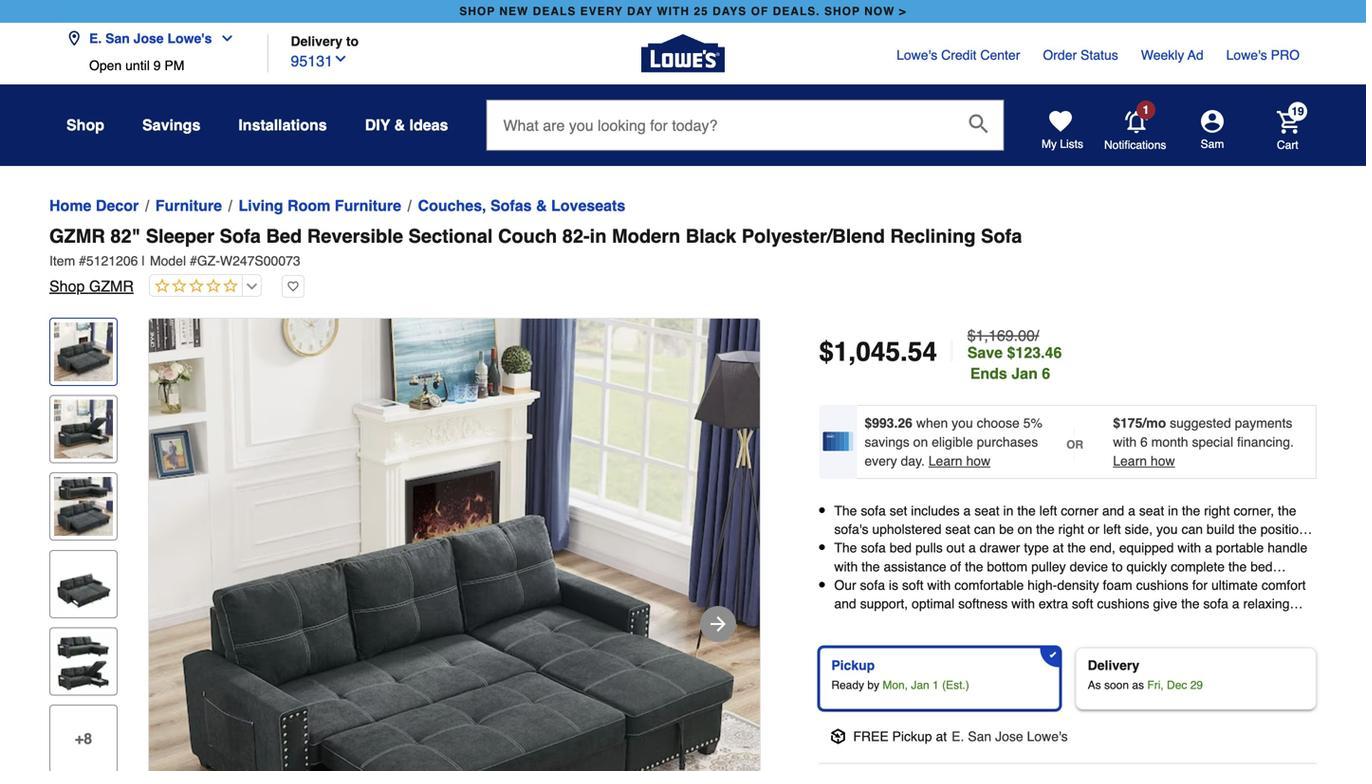 Task type: vqa. For each thing, say whether or not it's contained in the screenshot.
Shop's the Shop
yes



Task type: describe. For each thing, give the bounding box(es) containing it.
save
[[968, 344, 1003, 362]]

for
[[1193, 578, 1208, 593]]

how inside suggested payments with 6 month special financing. learn how
[[1151, 454, 1176, 469]]

gzmr  #gz-w247s00073 - thumbnail5 image
[[54, 632, 113, 691]]

various
[[1025, 578, 1068, 593]]

1 learn from the left
[[929, 454, 963, 469]]

ad
[[1188, 47, 1204, 63]]

0 horizontal spatial to
[[346, 34, 359, 49]]

delivery as soon as fri, dec 29
[[1088, 658, 1203, 692]]

item
[[49, 253, 75, 269]]

$123.46
[[1007, 344, 1062, 362]]

on inside when you choose 5% savings on eligible purchases every day.
[[914, 435, 928, 450]]

until
[[125, 58, 150, 73]]

black
[[686, 225, 737, 247]]

option group containing pickup
[[812, 640, 1325, 718]]

weekly ad
[[1141, 47, 1204, 63]]

payments
[[1235, 416, 1293, 431]]

shop new deals every day with 25 days of deals. shop now > link
[[456, 0, 911, 23]]

meet
[[962, 578, 992, 593]]

gzmr  #gz-w247s00073 - thumbnail3 image
[[54, 478, 113, 536]]

couches, sofas & loveseats link
[[418, 195, 626, 217]]

25
[[694, 5, 709, 18]]

out
[[947, 541, 965, 556]]

1 horizontal spatial seat
[[975, 503, 1000, 519]]

and down sofa's
[[835, 541, 857, 556]]

lowe's home improvement lists image
[[1050, 110, 1072, 133]]

1 horizontal spatial right
[[1205, 503, 1230, 519]]

living room furniture link
[[239, 195, 401, 217]]

shop gzmr
[[49, 278, 134, 295]]

$175/mo
[[1113, 416, 1167, 431]]

e. san jose lowe's button
[[66, 19, 242, 58]]

1 horizontal spatial can
[[974, 522, 996, 537]]

savings button
[[142, 108, 201, 142]]

sofas
[[491, 197, 532, 214]]

lists
[[1060, 138, 1084, 151]]

with up complete
[[1178, 541, 1202, 556]]

like
[[925, 541, 945, 556]]

includes
[[911, 503, 960, 519]]

item number 5 1 2 1 2 0 6 and model number g z - w 2 4 7 s 0 0 0 7 3 element
[[49, 252, 1317, 270]]

chevron down image inside e. san jose lowe's button
[[212, 31, 235, 46]]

ends
[[971, 365, 1008, 382]]

on inside the sofa set includes a seat in the left corner and a seat in the right corner, the sofa's upholstered seat can be on the right or left side, you can build the position and shape you like
[[1018, 522, 1033, 537]]

new
[[500, 5, 529, 18]]

and inside "our sofa is soft with comfortable high-density foam cushions for ultimate comfort and support, optimal softness with extra soft cushions give the sofa a relaxing feeling"
[[835, 596, 857, 612]]

the inside "our sofa is soft with comfortable high-density foam cushions for ultimate comfort and support, optimal softness with extra soft cushions give the sofa a relaxing feeling"
[[1182, 596, 1200, 612]]

device
[[1070, 559, 1109, 574]]

lowe's pro
[[1227, 47, 1300, 63]]

longer
[[1156, 578, 1193, 593]]

notifications
[[1105, 138, 1167, 152]]

Search Query text field
[[487, 101, 954, 150]]

lowe's home improvement logo image
[[642, 12, 725, 95]]

1 horizontal spatial |
[[949, 335, 956, 368]]

support,
[[860, 596, 908, 612]]

0 horizontal spatial seat
[[946, 522, 971, 537]]

1 vertical spatial bed
[[1251, 559, 1273, 574]]

choose
[[977, 416, 1020, 431]]

give
[[1154, 596, 1178, 612]]

installations
[[239, 116, 327, 134]]

2 # from the left
[[190, 253, 197, 269]]

day.
[[901, 454, 925, 469]]

$1,169.00
[[968, 327, 1035, 345]]

1 horizontal spatial san
[[968, 729, 992, 745]]

gzmr  #gz-w247s00073 - thumbnail2 image
[[54, 400, 113, 459]]

1 vertical spatial jose
[[996, 729, 1024, 745]]

no
[[1137, 578, 1152, 593]]

with inside suggested payments with 6 month special financing. learn how
[[1113, 435, 1137, 450]]

learn how button for $175/mo
[[1113, 452, 1176, 471]]

extra
[[1039, 596, 1069, 612]]

sleeper
[[146, 225, 214, 247]]

drawer
[[980, 541, 1021, 556]]

sectional
[[409, 225, 493, 247]]

a right out
[[969, 541, 976, 556]]

my lists
[[1042, 138, 1084, 151]]

as
[[1088, 679, 1102, 692]]

29
[[1191, 679, 1203, 692]]

couches,
[[418, 197, 486, 214]]

1 vertical spatial soft
[[1072, 596, 1094, 612]]

ultimate
[[1212, 578, 1258, 593]]

learn how button for $993.26
[[929, 452, 991, 471]]

dec
[[1167, 679, 1188, 692]]

9
[[153, 58, 161, 73]]

gzmr  #gz-w247s00073 - thumbnail image
[[54, 323, 113, 382]]

by
[[868, 679, 880, 692]]

lowe's inside button
[[167, 31, 212, 46]]

heart outline image
[[282, 275, 305, 298]]

my lists link
[[1042, 110, 1084, 152]]

sofa for is
[[860, 578, 886, 593]]

chevron down image inside the 95131 button
[[333, 51, 348, 66]]

delivery to
[[291, 34, 359, 49]]

1 furniture from the left
[[155, 197, 222, 214]]

2 horizontal spatial in
[[1168, 503, 1179, 519]]

jan inside save $123.46 ends jan 6
[[1012, 365, 1038, 382]]

1 horizontal spatial &
[[536, 197, 547, 214]]

it
[[927, 578, 934, 593]]

with up 'optimal' at the right bottom of the page
[[928, 578, 951, 593]]

1 vertical spatial left
[[1104, 522, 1121, 537]]

suggested
[[1170, 416, 1232, 431]]

pickup image
[[831, 729, 846, 745]]

sam button
[[1167, 110, 1258, 152]]

gzmr inside "gzmr 82" sleeper sofa bed reversible sectional couch 82-in modern black polyester/blend reclining sofa item # 5121206 | model # gz-w247s00073"
[[49, 225, 105, 247]]

decor
[[96, 197, 139, 214]]

lowe's pro link
[[1227, 46, 1300, 65]]

6 inside suggested payments with 6 month special financing. learn how
[[1141, 435, 1148, 450]]

in inside "gzmr 82" sleeper sofa bed reversible sectional couch 82-in modern black polyester/blend reclining sofa item # 5121206 | model # gz-w247s00073"
[[590, 225, 607, 247]]

home decor link
[[49, 195, 139, 217]]

the for the sofa set includes a seat in the left corner and a seat in the right corner, the sofa's upholstered seat can be on the right or left side, you can build the position and shape you like
[[835, 503, 857, 519]]

shop for shop
[[66, 116, 104, 134]]

search image
[[969, 114, 988, 133]]

side,
[[1125, 522, 1153, 537]]

build
[[1207, 522, 1235, 537]]

home decor
[[49, 197, 139, 214]]

home
[[49, 197, 92, 214]]

2 shop from the left
[[825, 5, 861, 18]]

savings
[[865, 435, 910, 450]]

deals.
[[773, 5, 821, 18]]

a right the includes
[[964, 503, 971, 519]]

open until 9 pm
[[89, 58, 184, 73]]

and right corner
[[1103, 503, 1125, 519]]

2 furniture from the left
[[335, 197, 401, 214]]

0 vertical spatial bed
[[890, 541, 912, 556]]

feeling
[[835, 615, 874, 630]]

sofa down worry
[[1204, 596, 1229, 612]]

pulley
[[1032, 559, 1066, 574]]

high-
[[1028, 578, 1058, 593]]

>
[[899, 5, 907, 18]]

couch
[[498, 225, 557, 247]]

equipped
[[1120, 541, 1174, 556]]

1 vertical spatial e.
[[952, 729, 965, 745]]

the sofa set includes a seat in the left corner and a seat in the right corner, the sofa's upholstered seat can be on the right or left side, you can build the position and shape you like
[[835, 503, 1307, 556]]

| inside "gzmr 82" sleeper sofa bed reversible sectional couch 82-in modern black polyester/blend reclining sofa item # 5121206 | model # gz-w247s00073"
[[142, 253, 145, 269]]

95131
[[291, 52, 333, 70]]

foam
[[1103, 578, 1133, 593]]

2 horizontal spatial can
[[1182, 522, 1203, 537]]

(est.)
[[942, 679, 970, 692]]

handle
[[1268, 541, 1308, 556]]

1 vertical spatial cushions
[[1097, 596, 1150, 612]]

2 sofa from the left
[[981, 225, 1022, 247]]

1 horizontal spatial in
[[1004, 503, 1014, 519]]

open
[[89, 58, 122, 73]]

5121206
[[86, 253, 138, 269]]

installations button
[[239, 108, 327, 142]]



Task type: locate. For each thing, give the bounding box(es) containing it.
54
[[908, 337, 938, 367]]

seat up side,
[[1140, 503, 1165, 519]]

1 vertical spatial at
[[936, 729, 947, 745]]

and down our
[[835, 596, 857, 612]]

of
[[751, 5, 769, 18]]

on up day.
[[914, 435, 928, 450]]

pickup
[[832, 658, 875, 673], [893, 729, 933, 745]]

left right the or
[[1104, 522, 1121, 537]]

furniture
[[155, 197, 222, 214], [335, 197, 401, 214]]

1 horizontal spatial to
[[1112, 559, 1123, 574]]

gzmr  #gz-w247s00073 image
[[149, 319, 760, 772]]

order status link
[[1043, 46, 1119, 65]]

jan inside pickup ready by mon, jan 1 (est.)
[[911, 679, 930, 692]]

a down ultimate
[[1233, 596, 1240, 612]]

1 horizontal spatial pickup
[[893, 729, 933, 745]]

status
[[1081, 47, 1119, 63]]

san up open on the left top
[[105, 31, 130, 46]]

2 vertical spatial you
[[900, 541, 922, 556]]

0 horizontal spatial on
[[914, 435, 928, 450]]

0 vertical spatial gzmr
[[49, 225, 105, 247]]

1 vertical spatial |
[[949, 335, 956, 368]]

0 horizontal spatial you
[[900, 541, 922, 556]]

your
[[996, 578, 1021, 593]]

e. right location image
[[89, 31, 102, 46]]

#
[[79, 253, 86, 269], [190, 253, 197, 269]]

0 vertical spatial chevron down image
[[212, 31, 235, 46]]

delivery for as
[[1088, 658, 1140, 673]]

0 vertical spatial san
[[105, 31, 130, 46]]

our
[[835, 578, 857, 593]]

1 inside pickup ready by mon, jan 1 (est.)
[[933, 679, 939, 692]]

jan down $123.46
[[1012, 365, 1038, 382]]

0 horizontal spatial left
[[1040, 503, 1058, 519]]

1 horizontal spatial jan
[[1012, 365, 1038, 382]]

lowe's home improvement cart image
[[1277, 111, 1300, 134]]

0 vertical spatial e.
[[89, 31, 102, 46]]

chevron down image
[[212, 31, 235, 46], [333, 51, 348, 66]]

can left be
[[974, 522, 996, 537]]

delivery for to
[[291, 34, 343, 49]]

day
[[627, 5, 653, 18]]

room
[[288, 197, 331, 214]]

is
[[889, 578, 899, 593]]

0 horizontal spatial right
[[1059, 522, 1085, 537]]

of
[[950, 559, 962, 574]]

guests
[[907, 596, 946, 612]]

savings
[[142, 116, 201, 134]]

the
[[835, 503, 857, 519], [835, 541, 857, 556]]

1 up notifications
[[1143, 103, 1150, 117]]

sofa right reclining at the right of the page
[[981, 225, 1022, 247]]

1 horizontal spatial soft
[[1072, 596, 1094, 612]]

0 vertical spatial you
[[952, 416, 974, 431]]

sofa
[[220, 225, 261, 247], [981, 225, 1022, 247]]

0 horizontal spatial san
[[105, 31, 130, 46]]

shape
[[860, 541, 897, 556]]

shop button
[[66, 108, 104, 142]]

how down month
[[1151, 454, 1176, 469]]

every
[[581, 5, 623, 18]]

seat up out
[[946, 522, 971, 537]]

0 vertical spatial to
[[346, 34, 359, 49]]

2 learn from the left
[[1113, 454, 1147, 469]]

None search field
[[486, 100, 1005, 166]]

learn down '$175/mo'
[[1113, 454, 1147, 469]]

& right diy
[[394, 116, 405, 134]]

ideas
[[410, 116, 448, 134]]

2 learn how button from the left
[[1113, 452, 1176, 471]]

suggested payments with 6 month special financing. learn how
[[1113, 416, 1294, 469]]

with down '$175/mo'
[[1113, 435, 1137, 450]]

furniture up reversible
[[335, 197, 401, 214]]

1 vertical spatial &
[[536, 197, 547, 214]]

when
[[917, 416, 948, 431]]

2 horizontal spatial seat
[[1140, 503, 1165, 519]]

as
[[1133, 679, 1145, 692]]

delivery
[[291, 34, 343, 49], [1088, 658, 1140, 673]]

days
[[713, 5, 747, 18]]

0 horizontal spatial |
[[142, 253, 145, 269]]

at inside the sofa bed pulls out a drawer type at the end, equipped with a portable handle with the assistance of the bottom pulley device to quickly complete the bed transformation, it can meet your various needs and no longer worry about unexpected guests
[[1053, 541, 1064, 556]]

and
[[1103, 503, 1125, 519], [835, 541, 857, 556], [1111, 578, 1134, 593], [835, 596, 857, 612]]

cushions up give
[[1137, 578, 1189, 593]]

6 down $123.46
[[1042, 365, 1051, 382]]

a inside "our sofa is soft with comfortable high-density foam cushions for ultimate comfort and support, optimal softness with extra soft cushions give the sofa a relaxing feeling"
[[1233, 596, 1240, 612]]

gzmr 82" sleeper sofa bed reversible sectional couch 82-in modern black polyester/blend reclining sofa item # 5121206 | model # gz-w247s00073
[[49, 225, 1022, 269]]

2 how from the left
[[1151, 454, 1176, 469]]

0 vertical spatial 6
[[1042, 365, 1051, 382]]

1 vertical spatial the
[[835, 541, 857, 556]]

1 horizontal spatial 6
[[1141, 435, 1148, 450]]

polyester/blend
[[742, 225, 885, 247]]

6 inside save $123.46 ends jan 6
[[1042, 365, 1051, 382]]

unexpected
[[835, 596, 903, 612]]

shop new deals every day with 25 days of deals. shop now >
[[460, 5, 907, 18]]

0 horizontal spatial learn how button
[[929, 452, 991, 471]]

0 horizontal spatial jose
[[134, 31, 164, 46]]

option group
[[812, 640, 1325, 718]]

| left "model"
[[142, 253, 145, 269]]

left
[[1040, 503, 1058, 519], [1104, 522, 1121, 537]]

learn inside suggested payments with 6 month special financing. learn how
[[1113, 454, 1147, 469]]

credit
[[942, 47, 977, 63]]

bed up "about"
[[1251, 559, 1273, 574]]

6 down '$175/mo'
[[1141, 435, 1148, 450]]

0 horizontal spatial #
[[79, 253, 86, 269]]

furniture up sleeper
[[155, 197, 222, 214]]

5%
[[1024, 416, 1043, 431]]

sofa left set
[[861, 503, 886, 519]]

lowe's inside 'link'
[[1227, 47, 1268, 63]]

assistance
[[884, 559, 947, 574]]

0 vertical spatial soft
[[902, 578, 924, 593]]

# right "model"
[[190, 253, 197, 269]]

purchases
[[977, 435, 1038, 450]]

a up complete
[[1205, 541, 1213, 556]]

seat up be
[[975, 503, 1000, 519]]

gzmr  #gz-w247s00073 - thumbnail4 image
[[54, 555, 113, 614]]

shop for shop gzmr
[[49, 278, 85, 295]]

0 horizontal spatial e.
[[89, 31, 102, 46]]

cushions down "foam"
[[1097, 596, 1150, 612]]

1 sofa from the left
[[220, 225, 261, 247]]

1 vertical spatial 1
[[933, 679, 939, 692]]

1 horizontal spatial #
[[190, 253, 197, 269]]

0 horizontal spatial how
[[967, 454, 991, 469]]

zero stars image
[[150, 278, 238, 296]]

6
[[1042, 365, 1051, 382], [1141, 435, 1148, 450]]

right up build
[[1205, 503, 1230, 519]]

our sofa is soft with comfortable high-density foam cushions for ultimate comfort and support, optimal softness with extra soft cushions give the sofa a relaxing feeling
[[835, 578, 1306, 630]]

1 vertical spatial delivery
[[1088, 658, 1140, 673]]

sofa
[[861, 503, 886, 519], [861, 541, 886, 556], [860, 578, 886, 593], [1204, 596, 1229, 612]]

and inside the sofa bed pulls out a drawer type at the end, equipped with a portable handle with the assistance of the bottom pulley device to quickly complete the bed transformation, it can meet your various needs and no longer worry about unexpected guests
[[1111, 578, 1134, 593]]

0 horizontal spatial at
[[936, 729, 947, 745]]

arrow right image
[[707, 613, 730, 636]]

1 horizontal spatial learn
[[1113, 454, 1147, 469]]

weekly
[[1141, 47, 1185, 63]]

can inside the sofa bed pulls out a drawer type at the end, equipped with a portable handle with the assistance of the bottom pulley device to quickly complete the bed transformation, it can meet your various needs and no longer worry about unexpected guests
[[937, 578, 959, 593]]

delivery inside delivery as soon as fri, dec 29
[[1088, 658, 1140, 673]]

portable
[[1216, 541, 1264, 556]]

e. down (est.)
[[952, 729, 965, 745]]

bed
[[266, 225, 302, 247]]

1 vertical spatial to
[[1112, 559, 1123, 574]]

0 vertical spatial left
[[1040, 503, 1058, 519]]

complete
[[1171, 559, 1225, 574]]

with up our
[[835, 559, 858, 574]]

how
[[967, 454, 991, 469], [1151, 454, 1176, 469]]

learn how button down month
[[1113, 452, 1176, 471]]

to
[[346, 34, 359, 49], [1112, 559, 1123, 574]]

1 horizontal spatial on
[[1018, 522, 1033, 537]]

1 left (est.)
[[933, 679, 939, 692]]

1 horizontal spatial at
[[1053, 541, 1064, 556]]

0 vertical spatial the
[[835, 503, 857, 519]]

with
[[1113, 435, 1137, 450], [1178, 541, 1202, 556], [835, 559, 858, 574], [928, 578, 951, 593], [1012, 596, 1035, 612]]

1 # from the left
[[79, 253, 86, 269]]

0 horizontal spatial in
[[590, 225, 607, 247]]

1 horizontal spatial shop
[[825, 5, 861, 18]]

0 horizontal spatial 1
[[933, 679, 939, 692]]

shop
[[460, 5, 496, 18], [825, 5, 861, 18]]

0 horizontal spatial soft
[[902, 578, 924, 593]]

sofa down sofa's
[[861, 541, 886, 556]]

sofa inside the sofa set includes a seat in the left corner and a seat in the right corner, the sofa's upholstered seat can be on the right or left side, you can build the position and shape you like
[[861, 503, 886, 519]]

2 horizontal spatial you
[[1157, 522, 1178, 537]]

lowe's home improvement notification center image
[[1126, 111, 1148, 134]]

gzmr up item
[[49, 225, 105, 247]]

the inside the sofa bed pulls out a drawer type at the end, equipped with a portable handle with the assistance of the bottom pulley device to quickly complete the bed transformation, it can meet your various needs and no longer worry about unexpected guests
[[835, 541, 857, 556]]

sofa's
[[835, 522, 869, 537]]

1 the from the top
[[835, 503, 857, 519]]

1 horizontal spatial delivery
[[1088, 658, 1140, 673]]

lowe's credit center link
[[897, 46, 1021, 65]]

shop down item
[[49, 278, 85, 295]]

cushions
[[1137, 578, 1189, 593], [1097, 596, 1150, 612]]

| right 54
[[949, 335, 956, 368]]

soft left it
[[902, 578, 924, 593]]

0 vertical spatial delivery
[[291, 34, 343, 49]]

95131 button
[[291, 48, 348, 73]]

a up side,
[[1129, 503, 1136, 519]]

19
[[1292, 105, 1305, 118]]

corner
[[1061, 503, 1099, 519]]

0 horizontal spatial learn
[[929, 454, 963, 469]]

0 horizontal spatial jan
[[911, 679, 930, 692]]

0 horizontal spatial delivery
[[291, 34, 343, 49]]

1 vertical spatial you
[[1157, 522, 1178, 537]]

can
[[974, 522, 996, 537], [1182, 522, 1203, 537], [937, 578, 959, 593]]

$ 1,045 . 54
[[819, 337, 938, 367]]

sofa inside the sofa bed pulls out a drawer type at the end, equipped with a portable handle with the assistance of the bottom pulley device to quickly complete the bed transformation, it can meet your various needs and no longer worry about unexpected guests
[[861, 541, 886, 556]]

0 horizontal spatial chevron down image
[[212, 31, 235, 46]]

right down corner
[[1059, 522, 1085, 537]]

delivery up the 95131
[[291, 34, 343, 49]]

the up sofa's
[[835, 503, 857, 519]]

transformation,
[[835, 578, 923, 593]]

1 horizontal spatial furniture
[[335, 197, 401, 214]]

the down sofa's
[[835, 541, 857, 556]]

san down (est.)
[[968, 729, 992, 745]]

0 vertical spatial right
[[1205, 503, 1230, 519]]

2 the from the top
[[835, 541, 857, 556]]

set
[[890, 503, 908, 519]]

month
[[1152, 435, 1189, 450]]

shop down open on the left top
[[66, 116, 104, 134]]

1 shop from the left
[[460, 5, 496, 18]]

1 how from the left
[[967, 454, 991, 469]]

loveseats
[[551, 197, 626, 214]]

1 vertical spatial pickup
[[893, 729, 933, 745]]

pickup ready by mon, jan 1 (est.)
[[832, 658, 970, 692]]

0 vertical spatial jan
[[1012, 365, 1038, 382]]

comfort
[[1262, 578, 1306, 593]]

shop left the now
[[825, 5, 861, 18]]

1 vertical spatial chevron down image
[[333, 51, 348, 66]]

1 horizontal spatial how
[[1151, 454, 1176, 469]]

jan right mon,
[[911, 679, 930, 692]]

you down upholstered
[[900, 541, 922, 556]]

sofa for set
[[861, 503, 886, 519]]

pickup inside pickup ready by mon, jan 1 (est.)
[[832, 658, 875, 673]]

diy & ideas button
[[365, 108, 448, 142]]

in up 'equipped'
[[1168, 503, 1179, 519]]

gzmr down 5121206
[[89, 278, 134, 295]]

e. inside button
[[89, 31, 102, 46]]

1 horizontal spatial bed
[[1251, 559, 1273, 574]]

0 horizontal spatial furniture
[[155, 197, 222, 214]]

0 vertical spatial cushions
[[1137, 578, 1189, 593]]

delivery up soon
[[1088, 658, 1140, 673]]

jose inside button
[[134, 31, 164, 46]]

1 horizontal spatial sofa
[[981, 225, 1022, 247]]

1,045
[[834, 337, 901, 367]]

1 horizontal spatial left
[[1104, 522, 1121, 537]]

san inside button
[[105, 31, 130, 46]]

the inside the sofa set includes a seat in the left corner and a seat in the right corner, the sofa's upholstered seat can be on the right or left side, you can build the position and shape you like
[[835, 503, 857, 519]]

0 horizontal spatial shop
[[460, 5, 496, 18]]

& right sofas
[[536, 197, 547, 214]]

at up 'pulley'
[[1053, 541, 1064, 556]]

0 vertical spatial pickup
[[832, 658, 875, 673]]

0 horizontal spatial 6
[[1042, 365, 1051, 382]]

0 horizontal spatial sofa
[[220, 225, 261, 247]]

seat
[[975, 503, 1000, 519], [1140, 503, 1165, 519], [946, 522, 971, 537]]

0 horizontal spatial can
[[937, 578, 959, 593]]

soft down density
[[1072, 596, 1094, 612]]

gz-
[[197, 253, 220, 269]]

at down (est.)
[[936, 729, 947, 745]]

in up be
[[1004, 503, 1014, 519]]

1 vertical spatial right
[[1059, 522, 1085, 537]]

+8 button
[[49, 705, 118, 772]]

0 vertical spatial jose
[[134, 31, 164, 46]]

0 vertical spatial &
[[394, 116, 405, 134]]

1 learn how button from the left
[[929, 452, 991, 471]]

you up 'equipped'
[[1157, 522, 1178, 537]]

relaxing
[[1244, 596, 1290, 612]]

and left no
[[1111, 578, 1134, 593]]

0 vertical spatial 1
[[1143, 103, 1150, 117]]

can right it
[[937, 578, 959, 593]]

with down your
[[1012, 596, 1035, 612]]

# right item
[[79, 253, 86, 269]]

learn down eligible
[[929, 454, 963, 469]]

sofa for bed
[[861, 541, 886, 556]]

learn how
[[929, 454, 991, 469]]

left left corner
[[1040, 503, 1058, 519]]

sofa up w247s00073
[[220, 225, 261, 247]]

can left build
[[1182, 522, 1203, 537]]

center
[[981, 47, 1021, 63]]

1 vertical spatial 6
[[1141, 435, 1148, 450]]

1 horizontal spatial you
[[952, 416, 974, 431]]

1 horizontal spatial e.
[[952, 729, 965, 745]]

comfortable
[[955, 578, 1024, 593]]

shop left new
[[460, 5, 496, 18]]

density
[[1058, 578, 1100, 593]]

1 horizontal spatial chevron down image
[[333, 51, 348, 66]]

1 vertical spatial gzmr
[[89, 278, 134, 295]]

e. san jose lowe's
[[89, 31, 212, 46]]

bed down upholstered
[[890, 541, 912, 556]]

you up eligible
[[952, 416, 974, 431]]

1 vertical spatial on
[[1018, 522, 1033, 537]]

learn how button down eligible
[[929, 452, 991, 471]]

you inside when you choose 5% savings on eligible purchases every day.
[[952, 416, 974, 431]]

the for the sofa bed pulls out a drawer type at the end, equipped with a portable handle with the assistance of the bottom pulley device to quickly complete the bed transformation, it can meet your various needs and no longer worry about unexpected guests
[[835, 541, 857, 556]]

how down eligible
[[967, 454, 991, 469]]

e.
[[89, 31, 102, 46], [952, 729, 965, 745]]

1 vertical spatial san
[[968, 729, 992, 745]]

0 vertical spatial shop
[[66, 116, 104, 134]]

0 horizontal spatial &
[[394, 116, 405, 134]]

1 horizontal spatial learn how button
[[1113, 452, 1176, 471]]

0 vertical spatial on
[[914, 435, 928, 450]]

on right be
[[1018, 522, 1033, 537]]

optimal
[[912, 596, 955, 612]]

in down loveseats
[[590, 225, 607, 247]]

mon,
[[883, 679, 908, 692]]

location image
[[66, 31, 82, 46]]

pickup right free
[[893, 729, 933, 745]]

to inside the sofa bed pulls out a drawer type at the end, equipped with a portable handle with the assistance of the bottom pulley device to quickly complete the bed transformation, it can meet your various needs and no longer worry about unexpected guests
[[1112, 559, 1123, 574]]

sofa up unexpected
[[860, 578, 886, 593]]

& inside button
[[394, 116, 405, 134]]

or
[[1088, 522, 1100, 537]]

pm
[[165, 58, 184, 73]]

w247s00073
[[220, 253, 301, 269]]

pickup up ready
[[832, 658, 875, 673]]

1 horizontal spatial jose
[[996, 729, 1024, 745]]

1 vertical spatial shop
[[49, 278, 85, 295]]

0 vertical spatial |
[[142, 253, 145, 269]]



